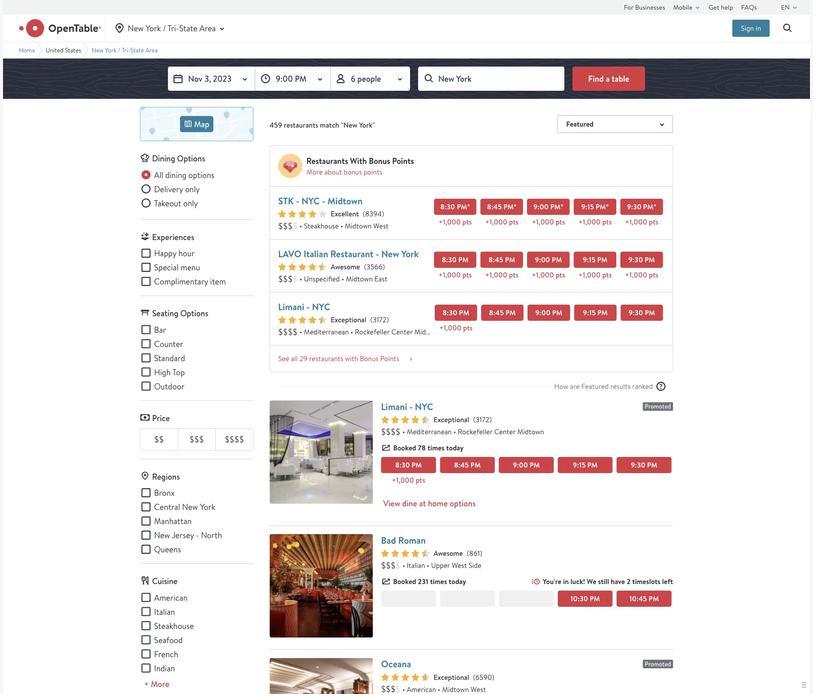 Task type: vqa. For each thing, say whether or not it's contained in the screenshot.
seventh the $$ from the right
no



Task type: describe. For each thing, give the bounding box(es) containing it.
seafood
[[154, 635, 183, 645]]

central new york
[[154, 502, 215, 512]]

exceptional ( 3172 ) for the leftmost 4.6 stars image
[[331, 315, 389, 325]]

8:45 pm link for lavo italian restaurant - new york
[[481, 252, 523, 268]]

0 vertical spatial exceptional
[[331, 315, 366, 325]]

opentable logo image
[[19, 19, 101, 37]]

nyc for $
[[302, 195, 320, 207]]

6 people
[[351, 73, 381, 84]]

1 vertical spatial limani - nyc link
[[381, 400, 433, 413]]

10:30 pm link
[[558, 591, 613, 607]]

mobile
[[674, 3, 693, 11]]

more about bonus points link
[[307, 167, 382, 177]]

) for limani - nyc
[[387, 315, 389, 324]]

excellent ( 8394 )
[[331, 209, 384, 219]]

lavo italian restaurant - new york link
[[278, 248, 419, 260]]

$$
[[154, 434, 164, 445]]

10:45 pm link
[[617, 591, 672, 607]]

exceptional for oceana
[[434, 673, 469, 682]]

$$$$ • mediterranean • rockefeller center midtown for the rightmost 4.6 stars image
[[381, 427, 544, 437]]

york"
[[359, 120, 375, 130]]

10:30
[[571, 594, 588, 604]]

9:15 pm *
[[582, 202, 609, 212]]

78
[[418, 443, 426, 453]]

dining
[[165, 170, 187, 180]]

2 vertical spatial 8:45 pm link
[[440, 457, 495, 473]]

midtown inside $$$ $ • unspecified • midtown east
[[346, 274, 373, 284]]

2 vertical spatial 9:15 pm
[[573, 460, 598, 470]]

2 vertical spatial 8:45 pm
[[454, 460, 481, 470]]

with inside restaurants with bonus points more about bonus points
[[350, 155, 367, 166]]

all
[[154, 170, 163, 180]]

0 vertical spatial italian
[[304, 248, 328, 260]]

rockefeller for the leftmost 4.6 stars image
[[355, 327, 390, 337]]

regions group
[[140, 487, 254, 556]]

oceana link
[[381, 658, 411, 671]]

8:30 for 9:00 pm link for lavo italian restaurant - new york
[[442, 255, 457, 265]]

seating
[[152, 308, 178, 319]]

1 vertical spatial featured
[[582, 382, 609, 391]]

state inside dropdown button
[[179, 23, 198, 33]]

dine
[[402, 498, 417, 509]]

- up 3566
[[376, 248, 379, 260]]

special
[[154, 262, 179, 273]]

+ more button
[[140, 678, 173, 691]]

nov
[[188, 73, 203, 84]]

) for lavo italian restaurant - new york
[[383, 262, 385, 271]]

for businesses button
[[624, 0, 665, 14]]

9:15 for limani - nyc 9:00 pm link
[[583, 308, 596, 318]]

sign in button
[[733, 20, 770, 37]]

2 vertical spatial 9:30 pm link
[[617, 457, 672, 473]]

standard
[[154, 353, 185, 363]]

complimentary
[[154, 276, 208, 287]]

en
[[781, 3, 790, 11]]

people
[[358, 73, 381, 84]]

9:00 pm *
[[534, 202, 564, 212]]

seating options
[[152, 308, 208, 319]]

view dine at home options
[[383, 498, 476, 509]]

$$$ $ • italian • upper west side
[[381, 560, 482, 571]]

0 horizontal spatial area
[[146, 46, 158, 54]]

1 vertical spatial mediterranean
[[407, 427, 452, 436]]

* for 9:00 pm *
[[561, 202, 564, 212]]

york inside regions group
[[200, 502, 215, 512]]

9:00 pm link for limani - nyc
[[528, 305, 570, 321]]

2 vertical spatial 9:00 pm link
[[499, 457, 554, 473]]

dining options group
[[140, 169, 254, 211]]

9:30 for 9:30 pm link associated with limani - nyc
[[629, 308, 643, 318]]

featured inside popup button
[[566, 119, 594, 129]]

1 vertical spatial points
[[364, 167, 382, 177]]

counter
[[154, 339, 183, 349]]

today for booked 78 times today
[[446, 443, 464, 453]]

2 vertical spatial nyc
[[415, 400, 433, 413]]

8:45 pm for limani - nyc
[[489, 308, 516, 318]]

$$$ for bad
[[381, 560, 396, 571]]

options inside option
[[189, 170, 214, 180]]

new jersey - north
[[154, 530, 222, 541]]

- up '4 stars' image
[[322, 195, 325, 207]]

indian
[[154, 663, 175, 674]]

a
[[606, 73, 610, 84]]

get help
[[709, 3, 733, 11]]

takeout
[[154, 198, 181, 208]]

delivery only
[[154, 184, 200, 194]]

still
[[598, 577, 609, 587]]

delivery
[[154, 184, 183, 194]]

results
[[611, 382, 631, 391]]

side
[[469, 561, 482, 570]]

9:30 for lavo italian restaurant - new york's 9:30 pm link
[[629, 255, 643, 265]]

more inside button
[[151, 679, 169, 690]]

• american • midtown west
[[403, 685, 486, 694]]

you're in luck! we still have 2 timeslots left
[[543, 577, 673, 587]]

sign in
[[741, 23, 761, 33]]

find a table
[[589, 73, 630, 84]]

with inside "button"
[[345, 354, 358, 363]]

8:30 for bottom 9:00 pm link
[[395, 460, 410, 470]]

stk
[[278, 195, 294, 207]]

more inside restaurants with bonus points more about bonus points
[[307, 167, 323, 177]]

for businesses
[[624, 3, 665, 11]]

3172 for the leftmost 4.6 stars image
[[373, 315, 387, 324]]

1 vertical spatial new york / tri-state area
[[92, 46, 158, 54]]

restaurants
[[307, 155, 348, 166]]

9:15 pm link for limani - nyc
[[574, 305, 617, 321]]

takeout only
[[154, 198, 198, 208]]

see all 29 restaurants with bonus points button
[[278, 354, 414, 364]]

10:45
[[630, 594, 647, 604]]

( inside exceptional ( 6590 )
[[473, 673, 476, 682]]

4.7 stars image
[[381, 673, 430, 681]]

map
[[194, 119, 209, 129]]

see
[[278, 354, 289, 363]]

roman
[[398, 534, 426, 547]]

steakhouse inside cuisine group
[[154, 621, 194, 631]]

new up the queens
[[154, 530, 170, 541]]

0 vertical spatial restaurants
[[284, 120, 318, 130]]

All dining options radio
[[140, 169, 214, 181]]

0 horizontal spatial limani
[[278, 301, 304, 313]]

6
[[351, 73, 356, 84]]

help
[[721, 3, 733, 11]]

booked 78 times today
[[393, 443, 464, 453]]

match
[[320, 120, 339, 130]]

1 vertical spatial bonus
[[344, 167, 362, 177]]

options for seating options
[[180, 308, 208, 319]]

( for lavo italian restaurant - new york
[[364, 262, 367, 271]]

8:45 pm link for limani - nyc
[[481, 305, 524, 321]]

459
[[270, 120, 282, 130]]

times for 78
[[428, 443, 445, 453]]

231
[[418, 577, 429, 587]]

item
[[210, 276, 226, 287]]

new up 3566
[[381, 248, 399, 260]]

have
[[611, 577, 625, 587]]

seating options group
[[140, 324, 254, 392]]

manhattan
[[154, 516, 192, 527]]

north
[[201, 530, 222, 541]]

0 vertical spatial limani - nyc link
[[278, 301, 330, 313]]

how are featured results ranked
[[554, 382, 653, 391]]

2
[[627, 577, 631, 587]]

ranked
[[633, 382, 653, 391]]

west for bad roman
[[452, 561, 467, 570]]

bonus point image
[[278, 154, 303, 178]]

only for delivery only
[[185, 184, 200, 194]]

2 vertical spatial 9:30 pm
[[631, 460, 658, 470]]

lavo italian restaurant - new york
[[278, 248, 419, 260]]

how
[[554, 382, 569, 391]]

search icon image
[[782, 22, 794, 34]]

awesome for roman
[[434, 549, 463, 558]]

10:30 pm
[[571, 594, 600, 604]]

get help button
[[709, 0, 733, 14]]

9:15 pm link for lavo italian restaurant - new york
[[574, 252, 617, 268]]

9:15 pm for limani - nyc
[[583, 308, 608, 318]]

4.5 stars image for italian
[[278, 263, 327, 271]]

today for booked 231 times today
[[449, 577, 466, 587]]

1 horizontal spatial points
[[392, 155, 414, 166]]

8:30 pm link for limani - nyc
[[435, 305, 477, 321]]

( for stk - nyc - midtown
[[363, 209, 365, 218]]

new inside dropdown button
[[128, 23, 144, 33]]

$$$ right $$ on the left bottom
[[190, 434, 204, 445]]

8:30 pm *
[[441, 202, 470, 212]]

29
[[300, 354, 308, 363]]

1 horizontal spatial limani
[[381, 400, 407, 413]]

stk - nyc - midtown
[[278, 195, 363, 207]]

exceptional ( 6590 )
[[434, 673, 495, 682]]

1 horizontal spatial bonus
[[369, 155, 390, 166]]

1 horizontal spatial 4.6 stars image
[[381, 416, 430, 424]]

0 horizontal spatial $$$$
[[225, 434, 244, 445]]

3566
[[367, 262, 383, 271]]

1 vertical spatial american
[[407, 685, 436, 694]]

8:30 pm link for lavo italian restaurant - new york
[[434, 252, 477, 268]]



Task type: locate. For each thing, give the bounding box(es) containing it.
rockefeller up bonus
[[355, 327, 390, 337]]

0 horizontal spatial bonus
[[344, 167, 362, 177]]

$$$ down '4 stars' image
[[278, 221, 293, 231]]

only inside option
[[185, 184, 200, 194]]

) inside the excellent ( 8394 )
[[382, 209, 384, 218]]

home
[[428, 498, 448, 509]]

8:30 for limani - nyc 9:00 pm link
[[443, 308, 458, 318]]

2 booked from the top
[[393, 577, 416, 587]]

2 vertical spatial west
[[471, 685, 486, 694]]

experiences group
[[140, 247, 254, 288]]

0 vertical spatial 4.6 stars image
[[278, 316, 327, 324]]

1 horizontal spatial 3172
[[476, 415, 490, 424]]

bad roman
[[381, 534, 426, 547]]

0 horizontal spatial exceptional ( 3172 )
[[331, 315, 389, 325]]

new up new york / tri-state area link
[[128, 23, 144, 33]]

limani - nyc link down unspecified
[[278, 301, 330, 313]]

4 * from the left
[[606, 202, 609, 212]]

861
[[469, 549, 480, 558]]

Delivery only radio
[[140, 183, 200, 195]]

today right 78
[[446, 443, 464, 453]]

1 horizontal spatial limani - nyc link
[[381, 400, 433, 413]]

italian inside cuisine group
[[154, 606, 175, 617]]

* for 8:30 pm *
[[467, 202, 470, 212]]

1 vertical spatial 9:15 pm
[[583, 308, 608, 318]]

1 horizontal spatial $$$$
[[278, 327, 298, 337]]

west for stk - nyc - midtown
[[373, 221, 389, 231]]

1 * from the left
[[467, 202, 470, 212]]

options up all dining options
[[177, 153, 205, 164]]

rockefeller up booked 78 times today
[[458, 427, 493, 436]]

east
[[375, 274, 388, 284]]

featured right are
[[582, 382, 609, 391]]

1 vertical spatial 9:00 pm link
[[528, 305, 570, 321]]

0 horizontal spatial /
[[118, 46, 120, 54]]

1 promoted from the top
[[645, 402, 671, 411]]

restaurants with bonus points more about bonus points
[[307, 155, 414, 177]]

3172
[[373, 315, 387, 324], [476, 415, 490, 424]]

9:00 pm link for lavo italian restaurant - new york
[[527, 252, 570, 268]]

promoted
[[645, 402, 671, 411], [645, 660, 671, 668]]

only
[[185, 184, 200, 194], [183, 198, 198, 208]]

$ down '4 stars' image
[[293, 221, 298, 231]]

york inside dropdown button
[[146, 23, 161, 33]]

0 horizontal spatial italian
[[154, 606, 175, 617]]

bad roman link
[[381, 534, 426, 547]]

in for sign
[[756, 23, 761, 33]]

times right 78
[[428, 443, 445, 453]]

Please input a Location, Restaurant or Cuisine field
[[418, 67, 565, 91]]

/ inside dropdown button
[[163, 23, 166, 33]]

1 vertical spatial steakhouse
[[154, 621, 194, 631]]

- up booked 78 times today
[[410, 400, 413, 413]]

) inside the awesome ( 3566 )
[[383, 262, 385, 271]]

6590
[[476, 673, 492, 682]]

2 vertical spatial $
[[396, 560, 401, 571]]

0 horizontal spatial tri-
[[122, 46, 130, 54]]

awesome down "lavo italian restaurant - new york"
[[331, 262, 360, 272]]

•
[[300, 221, 302, 231], [341, 221, 343, 231], [300, 274, 302, 284], [342, 274, 344, 284], [300, 327, 302, 337], [351, 327, 353, 337], [403, 427, 405, 436], [454, 427, 456, 436], [403, 561, 405, 570], [427, 561, 430, 570], [403, 685, 405, 694], [438, 685, 441, 694]]

new right states in the left of the page
[[92, 46, 104, 54]]

only down delivery only
[[183, 198, 198, 208]]

0 vertical spatial points
[[392, 155, 414, 166]]

0 vertical spatial nyc
[[302, 195, 320, 207]]

limani - nyc up 78
[[381, 400, 433, 413]]

special menu
[[154, 262, 200, 273]]

you're
[[543, 577, 562, 587]]

awesome ( 3566 )
[[331, 262, 385, 272]]

american down 4.7 stars image
[[407, 685, 436, 694]]

exceptional for limani - nyc
[[434, 415, 469, 425]]

exceptional up booked 78 times today
[[434, 415, 469, 425]]

$ down lavo
[[293, 274, 298, 284]]

3 * from the left
[[561, 202, 564, 212]]

2023
[[213, 73, 232, 84]]

exceptional ( 3172 ) up booked 78 times today
[[434, 415, 492, 425]]

limani - nyc link up 78
[[381, 400, 433, 413]]

only down all dining options
[[185, 184, 200, 194]]

steakhouse inside $$$ $ • steakhouse • midtown west
[[304, 221, 339, 231]]

limani - nyc for the bottommost limani - nyc link
[[381, 400, 433, 413]]

tri-
[[168, 23, 179, 33], [122, 46, 130, 54]]

find a table button
[[573, 67, 645, 91]]

booked left 78
[[393, 443, 416, 453]]

* for 9:15 pm *
[[606, 202, 609, 212]]

high
[[154, 367, 171, 377]]

1 vertical spatial options
[[180, 308, 208, 319]]

1 horizontal spatial tri-
[[168, 23, 179, 33]]

1 vertical spatial $$$$ • mediterranean • rockefeller center midtown
[[381, 427, 544, 437]]

( for bad roman
[[467, 549, 469, 558]]

1 horizontal spatial italian
[[304, 248, 328, 260]]

( inside the excellent ( 8394 )
[[363, 209, 365, 218]]

restaurants right the 29
[[309, 354, 344, 363]]

2 vertical spatial 8:30 pm
[[395, 460, 422, 470]]

today down upper
[[449, 577, 466, 587]]

italian up seafood
[[154, 606, 175, 617]]

3172 for the rightmost 4.6 stars image
[[476, 415, 490, 424]]

pm inside 'link'
[[649, 594, 659, 604]]

8:30 pm for lavo italian restaurant - new york
[[442, 255, 469, 265]]

in inside button
[[756, 23, 761, 33]]

en button
[[781, 0, 801, 14]]

8:45 pm for lavo italian restaurant - new york
[[489, 255, 515, 265]]

options right home
[[450, 498, 476, 509]]

queens
[[154, 544, 181, 555]]

4.6 stars image up 78
[[381, 416, 430, 424]]

nov 3, 2023
[[188, 73, 232, 84]]

1 vertical spatial awesome
[[434, 549, 463, 558]]

0 vertical spatial 8:30 pm
[[442, 255, 469, 265]]

Takeout only radio
[[140, 197, 198, 209]]

0 vertical spatial options
[[189, 170, 214, 180]]

0 vertical spatial 9:00 pm link
[[527, 252, 570, 268]]

nyc up 78
[[415, 400, 433, 413]]

with left bonus
[[345, 354, 358, 363]]

0 vertical spatial times
[[428, 443, 445, 453]]

1 horizontal spatial exceptional ( 3172 )
[[434, 415, 492, 425]]

in for you're
[[563, 577, 569, 587]]

options right seating
[[180, 308, 208, 319]]

1 vertical spatial nyc
[[312, 301, 330, 313]]

$ for bad
[[396, 560, 401, 571]]

area up 3, at the left top
[[199, 23, 216, 33]]

all
[[291, 354, 298, 363]]

9:30 for bottom 9:30 pm link
[[631, 460, 646, 470]]

$$$$ • mediterranean • rockefeller center midtown up bonus
[[278, 327, 441, 337]]

1 vertical spatial 9:30 pm
[[629, 308, 655, 318]]

hour
[[178, 248, 195, 259]]

0 vertical spatial rockefeller
[[355, 327, 390, 337]]

0 vertical spatial 8:45 pm link
[[481, 252, 523, 268]]

$ down bad roman at the bottom of page
[[396, 560, 401, 571]]

9:15 for bottom 9:00 pm link
[[573, 460, 586, 470]]

exceptional up see all 29 restaurants with bonus points "button"
[[331, 315, 366, 325]]

top
[[172, 367, 185, 377]]

in left luck! at the bottom
[[563, 577, 569, 587]]

None field
[[418, 67, 565, 91]]

$ for stk
[[293, 221, 298, 231]]

center
[[392, 327, 413, 337], [494, 427, 516, 436]]

8:45
[[487, 202, 502, 212], [489, 255, 503, 265], [489, 308, 504, 318], [454, 460, 469, 470]]

) inside awesome ( 861 )
[[480, 549, 483, 558]]

times right 231
[[430, 577, 447, 587]]

+1,000
[[439, 217, 461, 227], [485, 217, 508, 227], [532, 217, 554, 227], [579, 217, 601, 227], [625, 217, 648, 227], [439, 270, 461, 280], [485, 270, 508, 280], [532, 270, 554, 280], [579, 270, 601, 280], [625, 270, 648, 280], [440, 323, 462, 333], [392, 476, 414, 485]]

new york / tri-state area inside dropdown button
[[128, 23, 216, 33]]

*
[[467, 202, 470, 212], [514, 202, 517, 212], [561, 202, 564, 212], [606, 202, 609, 212], [654, 202, 657, 212]]

1 vertical spatial italian
[[407, 561, 425, 570]]

) inside exceptional ( 6590 )
[[492, 673, 495, 682]]

2 vertical spatial 8:30 pm link
[[381, 457, 436, 473]]

$$$ $ • unspecified • midtown east
[[278, 274, 388, 284]]

central
[[154, 502, 180, 512]]

1 vertical spatial only
[[183, 198, 198, 208]]

limani - nyc
[[278, 301, 330, 313], [381, 400, 433, 413]]

home link
[[19, 46, 35, 54]]

0 horizontal spatial mediterranean
[[304, 327, 349, 337]]

9:30 pm for lavo italian restaurant - new york
[[629, 255, 655, 265]]

1 horizontal spatial steakhouse
[[304, 221, 339, 231]]

0 horizontal spatial awesome
[[331, 262, 360, 272]]

west down 8394
[[373, 221, 389, 231]]

1 vertical spatial $
[[293, 274, 298, 284]]

9:00 for the bottom 8:30 pm link
[[513, 460, 528, 470]]

exceptional ( 3172 ) for the rightmost 4.6 stars image
[[434, 415, 492, 425]]

2 vertical spatial 9:15 pm link
[[558, 457, 613, 473]]

9:15 pm for lavo italian restaurant - new york
[[583, 255, 608, 265]]

0 vertical spatial featured
[[566, 119, 594, 129]]

promoted for limani - nyc
[[645, 402, 671, 411]]

italian up unspecified
[[304, 248, 328, 260]]

9:00 for limani - nyc 8:30 pm link
[[536, 308, 551, 318]]

0 vertical spatial 8:30 pm link
[[434, 252, 477, 268]]

8:30 pm
[[442, 255, 469, 265], [443, 308, 469, 318], [395, 460, 422, 470]]

1 horizontal spatial 4.5 stars image
[[381, 550, 430, 558]]

french
[[154, 649, 178, 659]]

* for 8:45 pm *
[[514, 202, 517, 212]]

american inside cuisine group
[[154, 592, 188, 603]]

1 vertical spatial 3172
[[476, 415, 490, 424]]

bad
[[381, 534, 396, 547]]

2 * from the left
[[514, 202, 517, 212]]

new york / tri-state area link
[[92, 46, 158, 54]]

( inside awesome ( 861 )
[[467, 549, 469, 558]]

0 vertical spatial steakhouse
[[304, 221, 339, 231]]

1 vertical spatial exceptional
[[434, 415, 469, 425]]

0 vertical spatial 9:30 pm link
[[621, 252, 663, 268]]

exceptional
[[331, 315, 366, 325], [434, 415, 469, 425], [434, 673, 469, 682]]

1 vertical spatial 8:30 pm link
[[435, 305, 477, 321]]

booked left 231
[[393, 577, 416, 587]]

options inside button
[[450, 498, 476, 509]]

0 vertical spatial only
[[185, 184, 200, 194]]

* for 9:30 pm *
[[654, 202, 657, 212]]

nyc
[[302, 195, 320, 207], [312, 301, 330, 313], [415, 400, 433, 413]]

9:30 pm link for lavo italian restaurant - new york
[[621, 252, 663, 268]]

9:15 for 9:00 pm link for lavo italian restaurant - new york
[[583, 255, 596, 265]]

oceana
[[381, 658, 411, 671]]

promoted for oceana
[[645, 660, 671, 668]]

2 vertical spatial italian
[[154, 606, 175, 617]]

0 vertical spatial american
[[154, 592, 188, 603]]

/
[[163, 23, 166, 33], [118, 46, 120, 54]]

4.6 stars image up the 29
[[278, 316, 327, 324]]

0 horizontal spatial 4.5 stars image
[[278, 263, 327, 271]]

stk - nyc - midtown link
[[278, 195, 363, 207]]

steakhouse up seafood
[[154, 621, 194, 631]]

$$$ down lavo
[[278, 274, 293, 284]]

1 vertical spatial state
[[130, 46, 144, 54]]

happy
[[154, 248, 177, 259]]

1 vertical spatial more
[[151, 679, 169, 690]]

9:30 pm link
[[621, 252, 663, 268], [621, 305, 663, 321], [617, 457, 672, 473]]

nyc for •
[[312, 301, 330, 313]]

booked for booked 78 times today
[[393, 443, 416, 453]]

area down new york / tri-state area dropdown button
[[146, 46, 158, 54]]

exceptional up • american • midtown west
[[434, 673, 469, 682]]

$$$ for stk
[[278, 221, 293, 231]]

0 vertical spatial 9:15 pm
[[583, 255, 608, 265]]

1 horizontal spatial more
[[307, 167, 323, 177]]

( inside the awesome ( 3566 )
[[364, 262, 367, 271]]

times for 231
[[430, 577, 447, 587]]

1 vertical spatial 8:30 pm
[[443, 308, 469, 318]]

with up more about bonus points link
[[350, 155, 367, 166]]

( for limani - nyc
[[370, 315, 373, 324]]

united
[[46, 46, 63, 54]]

$$$ down bad at the left bottom of page
[[381, 560, 396, 571]]

lavo
[[278, 248, 302, 260]]

italian inside $$$ $ • italian • upper west side
[[407, 561, 425, 570]]

1 booked from the top
[[393, 443, 416, 453]]

more right +
[[151, 679, 169, 690]]

options for dining options
[[177, 153, 205, 164]]

view dine at home options button
[[381, 489, 673, 518]]

booked
[[393, 443, 416, 453], [393, 577, 416, 587]]

9:15 pm
[[583, 255, 608, 265], [583, 308, 608, 318], [573, 460, 598, 470]]

1 horizontal spatial limani - nyc
[[381, 400, 433, 413]]

awesome for italian
[[331, 262, 360, 272]]

$$$$ for the leftmost 4.6 stars image
[[278, 327, 298, 337]]

0 vertical spatial area
[[199, 23, 216, 33]]

1 vertical spatial center
[[494, 427, 516, 436]]

1 vertical spatial booked
[[393, 577, 416, 587]]

featured down find
[[566, 119, 594, 129]]

all dining options
[[154, 170, 214, 180]]

complimentary item
[[154, 276, 226, 287]]

upper
[[431, 561, 450, 570]]

$$$$ for the rightmost 4.6 stars image
[[381, 427, 401, 437]]

$$$ for lavo
[[278, 274, 293, 284]]

9:30 pm for limani - nyc
[[629, 308, 655, 318]]

0 horizontal spatial rockefeller
[[355, 327, 390, 337]]

map button
[[140, 107, 254, 141]]

0 vertical spatial today
[[446, 443, 464, 453]]

8:30 pm for limani - nyc
[[443, 308, 469, 318]]

restaurants inside "button"
[[309, 354, 344, 363]]

1 horizontal spatial awesome
[[434, 549, 463, 558]]

9:30 pm link for limani - nyc
[[621, 305, 663, 321]]

1 vertical spatial area
[[146, 46, 158, 54]]

9:00
[[276, 73, 293, 84], [534, 202, 549, 212], [535, 255, 550, 265], [536, 308, 551, 318], [513, 460, 528, 470]]

booked 231 times today
[[393, 577, 466, 587]]

$$$$ • mediterranean • rockefeller center midtown for the leftmost 4.6 stars image
[[278, 327, 441, 337]]

5 * from the left
[[654, 202, 657, 212]]

- down unspecified
[[307, 301, 310, 313]]

bonus up more about bonus points link
[[369, 155, 390, 166]]

) for stk - nyc - midtown
[[382, 209, 384, 218]]

limani down unspecified
[[278, 301, 304, 313]]

4.5 stars image down lavo
[[278, 263, 327, 271]]

1 horizontal spatial /
[[163, 23, 166, 33]]

+ more
[[144, 679, 169, 690]]

state
[[179, 23, 198, 33], [130, 46, 144, 54]]

0 vertical spatial 4.5 stars image
[[278, 263, 327, 271]]

center for the rightmost 4.6 stars image
[[494, 427, 516, 436]]

1 vertical spatial rockefeller
[[458, 427, 493, 436]]

4.5 stars image down bad roman at the bottom of page
[[381, 550, 430, 558]]

west down the 6590
[[471, 685, 486, 694]]

0 vertical spatial options
[[177, 153, 205, 164]]

limani - nyc down unspecified
[[278, 301, 330, 313]]

nyc up '4 stars' image
[[302, 195, 320, 207]]

) for bad roman
[[480, 549, 483, 558]]

$ for lavo
[[293, 274, 298, 284]]

points
[[380, 354, 399, 363]]

american down cuisine
[[154, 592, 188, 603]]

price
[[152, 413, 170, 424]]

1 vertical spatial limani
[[381, 400, 407, 413]]

area inside dropdown button
[[199, 23, 216, 33]]

0 vertical spatial tri-
[[168, 23, 179, 33]]

west down awesome ( 861 )
[[452, 561, 467, 570]]

new up manhattan
[[182, 502, 198, 512]]

awesome ( 861 )
[[434, 549, 483, 558]]

booked for booked 231 times today
[[393, 577, 416, 587]]

italian up 231
[[407, 561, 425, 570]]

- inside regions group
[[196, 530, 199, 541]]

9:00 for 8:30 pm link corresponding to lavo italian restaurant - new york
[[535, 255, 550, 265]]

1 vertical spatial west
[[452, 561, 467, 570]]

only inside radio
[[183, 198, 198, 208]]

more down restaurants
[[307, 167, 323, 177]]

mediterranean up booked 78 times today
[[407, 427, 452, 436]]

pm
[[295, 73, 307, 84], [457, 202, 467, 212], [504, 202, 514, 212], [551, 202, 561, 212], [596, 202, 606, 212], [644, 202, 654, 212], [459, 255, 469, 265], [505, 255, 515, 265], [552, 255, 562, 265], [597, 255, 608, 265], [645, 255, 655, 265], [459, 308, 469, 318], [506, 308, 516, 318], [552, 308, 563, 318], [598, 308, 608, 318], [645, 308, 655, 318], [412, 460, 422, 470], [471, 460, 481, 470], [530, 460, 540, 470], [588, 460, 598, 470], [647, 460, 658, 470], [590, 594, 600, 604], [649, 594, 659, 604]]

0 horizontal spatial american
[[154, 592, 188, 603]]

0 vertical spatial 9:30 pm
[[629, 255, 655, 265]]

0 horizontal spatial in
[[563, 577, 569, 587]]

0 vertical spatial 8:45 pm
[[489, 255, 515, 265]]

4.5 stars image
[[278, 263, 327, 271], [381, 550, 430, 558]]

in right sign
[[756, 23, 761, 33]]

1 horizontal spatial mediterranean
[[407, 427, 452, 436]]

tri- inside new york / tri-state area dropdown button
[[168, 23, 179, 33]]

table
[[612, 73, 630, 84]]

1 horizontal spatial center
[[494, 427, 516, 436]]

awesome up upper
[[434, 549, 463, 558]]

mediterranean up see all 29 restaurants with bonus points at the bottom left of the page
[[304, 327, 349, 337]]

states
[[65, 46, 81, 54]]

-
[[296, 195, 299, 207], [322, 195, 325, 207], [376, 248, 379, 260], [307, 301, 310, 313], [410, 400, 413, 413], [196, 530, 199, 541]]

about
[[325, 167, 342, 177]]

cuisine group
[[140, 592, 254, 674]]

center for the leftmost 4.6 stars image
[[392, 327, 413, 337]]

2 horizontal spatial west
[[471, 685, 486, 694]]

- right stk
[[296, 195, 299, 207]]

bronx
[[154, 488, 175, 498]]

experiences
[[152, 232, 194, 242]]

restaurants right 459
[[284, 120, 318, 130]]

only for takeout only
[[183, 198, 198, 208]]

1 vertical spatial options
[[450, 498, 476, 509]]

0 horizontal spatial limani - nyc link
[[278, 301, 330, 313]]

limani down points
[[381, 400, 407, 413]]

2 horizontal spatial $$$$
[[381, 427, 401, 437]]

bonus right about
[[344, 167, 362, 177]]

dining
[[152, 153, 175, 164]]

limani - nyc for top limani - nyc link
[[278, 301, 330, 313]]

$$$$ • mediterranean • rockefeller center midtown up booked 78 times today
[[381, 427, 544, 437]]

- left north
[[196, 530, 199, 541]]

0 vertical spatial limani - nyc
[[278, 301, 330, 313]]

a photo of limani - nyc restaurant image
[[270, 401, 373, 504]]

0 horizontal spatial west
[[373, 221, 389, 231]]

4.5 stars image for roman
[[381, 550, 430, 558]]

west inside $$$ $ • italian • upper west side
[[452, 561, 467, 570]]

rockefeller for the rightmost 4.6 stars image
[[458, 427, 493, 436]]

nyc down unspecified
[[312, 301, 330, 313]]

west inside $$$ $ • steakhouse • midtown west
[[373, 221, 389, 231]]

high top
[[154, 367, 185, 377]]

exceptional ( 3172 )
[[331, 315, 389, 325], [434, 415, 492, 425]]

left
[[662, 577, 673, 587]]

0 vertical spatial promoted
[[645, 402, 671, 411]]

1 vertical spatial 9:15 pm link
[[574, 305, 617, 321]]

1 horizontal spatial american
[[407, 685, 436, 694]]

0 vertical spatial west
[[373, 221, 389, 231]]

happy hour
[[154, 248, 195, 259]]

4 stars image
[[278, 210, 327, 218]]

2 horizontal spatial italian
[[407, 561, 425, 570]]

options right dining on the top of page
[[189, 170, 214, 180]]

0 horizontal spatial 3172
[[373, 315, 387, 324]]

2 promoted from the top
[[645, 660, 671, 668]]

a photo of bad roman restaurant image
[[270, 534, 373, 638]]

today
[[446, 443, 464, 453], [449, 577, 466, 587]]

american
[[154, 592, 188, 603], [407, 685, 436, 694]]

midtown inside $$$ $ • steakhouse • midtown west
[[345, 221, 372, 231]]

9:30 pm *
[[627, 202, 657, 212]]

0 horizontal spatial 4.6 stars image
[[278, 316, 327, 324]]

0 horizontal spatial state
[[130, 46, 144, 54]]

4.6 stars image
[[278, 316, 327, 324], [381, 416, 430, 424]]

exceptional ( 3172 ) up bonus
[[331, 315, 389, 325]]

1 vertical spatial 4.6 stars image
[[381, 416, 430, 424]]

+1,000 pts
[[439, 217, 472, 227], [485, 217, 519, 227], [532, 217, 565, 227], [579, 217, 612, 227], [625, 217, 659, 227], [439, 270, 472, 280], [485, 270, 519, 280], [532, 270, 565, 280], [579, 270, 612, 280], [625, 270, 659, 280], [440, 323, 473, 333], [392, 476, 425, 485]]

steakhouse down '4 stars' image
[[304, 221, 339, 231]]

0 vertical spatial booked
[[393, 443, 416, 453]]



